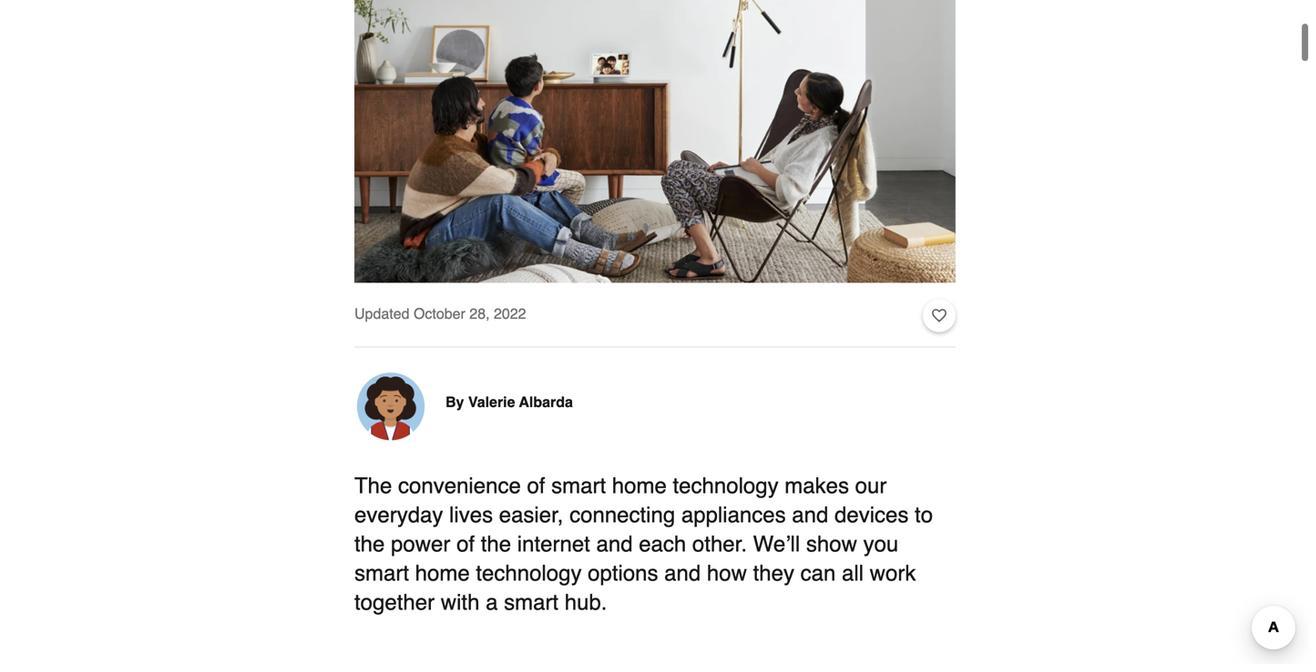 Task type: vqa. For each thing, say whether or not it's contained in the screenshot.
What if I want to talk with someone in person about cabinet design and installation? button
no



Task type: locate. For each thing, give the bounding box(es) containing it.
0 vertical spatial technology
[[673, 473, 779, 499]]

technology down internet at the left bottom of the page
[[476, 561, 582, 586]]

smart up the connecting
[[552, 473, 606, 499]]

heart outline image
[[933, 306, 947, 326]]

home up the connecting
[[612, 473, 667, 499]]

technology up appliances
[[673, 473, 779, 499]]

1 vertical spatial of
[[457, 532, 475, 557]]

0 horizontal spatial the
[[355, 532, 385, 557]]

to
[[915, 503, 934, 528]]

we'll
[[754, 532, 801, 557]]

they
[[754, 561, 795, 586]]

0 vertical spatial home
[[612, 473, 667, 499]]

and
[[792, 503, 829, 528], [597, 532, 633, 557], [665, 561, 701, 586]]

show
[[807, 532, 858, 557]]

power
[[391, 532, 451, 557]]

with
[[441, 590, 480, 615]]

a man and child sitting on the floor and a woman in a chair while having a video call. image
[[355, 0, 956, 283]]

the
[[355, 532, 385, 557], [481, 532, 512, 557]]

2 vertical spatial and
[[665, 561, 701, 586]]

makes
[[785, 473, 850, 499]]

our
[[856, 473, 887, 499]]

the down everyday
[[355, 532, 385, 557]]

and down makes
[[792, 503, 829, 528]]

1 horizontal spatial the
[[481, 532, 512, 557]]

home up with
[[415, 561, 470, 586]]

and down each
[[665, 561, 701, 586]]

2 horizontal spatial and
[[792, 503, 829, 528]]

0 horizontal spatial and
[[597, 532, 633, 557]]

easier,
[[499, 503, 564, 528]]

0 horizontal spatial technology
[[476, 561, 582, 586]]

smart right the 'a'
[[504, 590, 559, 615]]

0 vertical spatial and
[[792, 503, 829, 528]]

the down lives
[[481, 532, 512, 557]]

1 the from the left
[[355, 532, 385, 557]]

0 horizontal spatial of
[[457, 532, 475, 557]]

how
[[707, 561, 747, 586]]

october
[[414, 305, 466, 322]]

1 horizontal spatial and
[[665, 561, 701, 586]]

home
[[612, 473, 667, 499], [415, 561, 470, 586]]

smart
[[552, 473, 606, 499], [355, 561, 409, 586], [504, 590, 559, 615]]

and down the connecting
[[597, 532, 633, 557]]

of up easier,
[[527, 473, 546, 499]]

1 vertical spatial home
[[415, 561, 470, 586]]

valerie albarda image
[[355, 370, 428, 442]]

1 vertical spatial technology
[[476, 561, 582, 586]]

everyday
[[355, 503, 443, 528]]

lives
[[449, 503, 493, 528]]

you
[[864, 532, 899, 557]]

smart up together
[[355, 561, 409, 586]]

of down lives
[[457, 532, 475, 557]]

appliances
[[682, 503, 786, 528]]

internet
[[518, 532, 591, 557]]

0 vertical spatial of
[[527, 473, 546, 499]]

1 horizontal spatial of
[[527, 473, 546, 499]]

updated
[[355, 305, 410, 322]]

of
[[527, 473, 546, 499], [457, 532, 475, 557]]

albarda
[[519, 394, 573, 411]]

technology
[[673, 473, 779, 499], [476, 561, 582, 586]]



Task type: describe. For each thing, give the bounding box(es) containing it.
the convenience of smart home technology makes our everyday lives easier, connecting appliances and devices to the power of the internet and each other. we'll show you smart home technology options and how they can all work together with a smart hub.
[[355, 473, 934, 615]]

convenience
[[398, 473, 521, 499]]

0 vertical spatial smart
[[552, 473, 606, 499]]

all
[[842, 561, 864, 586]]

connecting
[[570, 503, 676, 528]]

2 the from the left
[[481, 532, 512, 557]]

devices
[[835, 503, 909, 528]]

options
[[588, 561, 659, 586]]

updated october 28, 2022
[[355, 305, 527, 322]]

0 horizontal spatial home
[[415, 561, 470, 586]]

by
[[446, 394, 464, 411]]

1 vertical spatial and
[[597, 532, 633, 557]]

other.
[[693, 532, 748, 557]]

2 vertical spatial smart
[[504, 590, 559, 615]]

valerie
[[468, 394, 516, 411]]

work
[[870, 561, 916, 586]]

28,
[[470, 305, 490, 322]]

together
[[355, 590, 435, 615]]

1 horizontal spatial technology
[[673, 473, 779, 499]]

each
[[639, 532, 687, 557]]

the
[[355, 473, 392, 499]]

a
[[486, 590, 498, 615]]

2022
[[494, 305, 527, 322]]

by valerie albarda
[[446, 394, 573, 411]]

hub.
[[565, 590, 608, 615]]

can
[[801, 561, 836, 586]]

1 vertical spatial smart
[[355, 561, 409, 586]]

1 horizontal spatial home
[[612, 473, 667, 499]]



